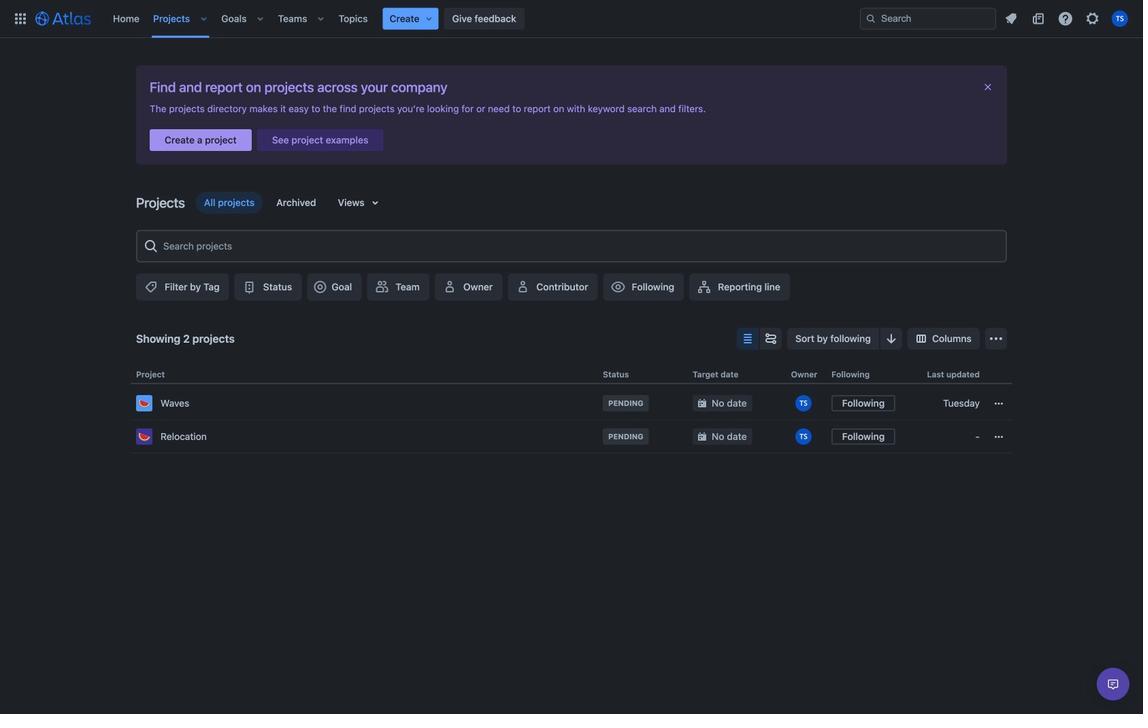 Task type: vqa. For each thing, say whether or not it's contained in the screenshot.
NEW PROJECT KICK-OFF IMAGE
no



Task type: describe. For each thing, give the bounding box(es) containing it.
tag image
[[143, 279, 159, 295]]

search image
[[866, 13, 877, 24]]

help image
[[1058, 11, 1074, 27]]

status image
[[241, 279, 258, 295]]

settings image
[[1085, 11, 1102, 27]]

search projects image
[[143, 238, 159, 255]]

display as list image
[[740, 331, 756, 347]]

more options image
[[989, 331, 1005, 347]]



Task type: locate. For each thing, give the bounding box(es) containing it.
Search projects field
[[159, 234, 1001, 259]]

banner
[[0, 0, 1144, 38]]

None search field
[[861, 8, 997, 30]]

account image
[[1112, 11, 1129, 27]]

Search field
[[861, 8, 997, 30]]

display as timeline image
[[763, 331, 780, 347]]

open intercom messenger image
[[1106, 677, 1122, 693]]

switch to... image
[[12, 11, 29, 27]]

close banner image
[[983, 82, 994, 93]]

following image
[[610, 279, 627, 295]]

reverse sort order image
[[884, 331, 900, 347]]

top element
[[8, 0, 861, 38]]

notifications image
[[1003, 11, 1020, 27]]



